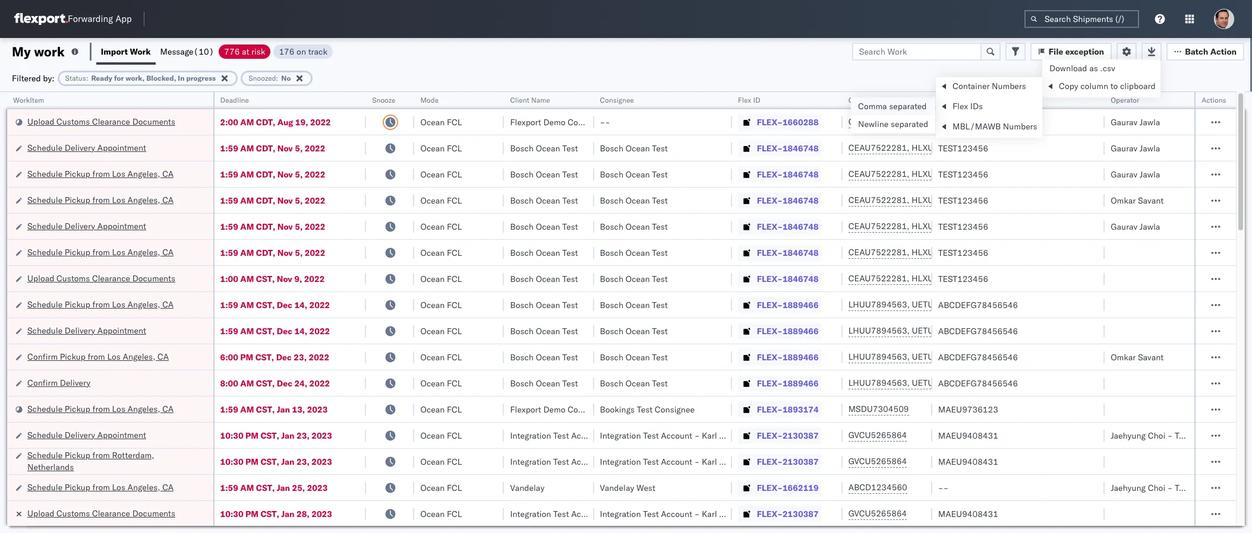 Task type: describe. For each thing, give the bounding box(es) containing it.
10:30 pm cst, jan 23, 2023 for schedule delivery appointment
[[220, 431, 332, 441]]

flex-2130387 for schedule delivery appointment
[[757, 431, 819, 441]]

5 flex-1846748 from the top
[[757, 248, 819, 258]]

2 14, from the top
[[295, 326, 307, 337]]

demo for -
[[544, 117, 566, 128]]

origin
[[1193, 431, 1216, 441]]

maeu9736123
[[939, 405, 999, 415]]

13,
[[292, 405, 305, 415]]

age
[[1239, 483, 1253, 494]]

3 2130387 from the top
[[783, 509, 819, 520]]

11 ocean fcl from the top
[[421, 378, 462, 389]]

bookings test consignee
[[600, 405, 695, 415]]

6:00 pm cst, dec 23, 2022
[[220, 352, 329, 363]]

8:00
[[220, 378, 238, 389]]

5 hlxu8034992 from the top
[[975, 247, 1033, 258]]

progress
[[186, 73, 216, 82]]

4 uetu5238478 from the top
[[912, 378, 970, 389]]

1 vertical spatial mbl/mawb numbers
[[953, 121, 1038, 132]]

10:30 pm cst, jan 23, 2023 for schedule pickup from rotterdam, netherlands
[[220, 457, 332, 468]]

mbl/mawb numbers button
[[933, 93, 1093, 105]]

3 schedule pickup from los angeles, ca link from the top
[[27, 246, 174, 258]]

3 am from the top
[[240, 169, 254, 180]]

aug
[[278, 117, 293, 128]]

hlxu6269489, for the "upload customs clearance documents" link associated with 1:00 am cst, nov 9, 2022
[[912, 273, 973, 284]]

bookings
[[600, 405, 635, 415]]

2 flex-1846748 from the top
[[757, 169, 819, 180]]

id
[[753, 96, 761, 105]]

3 flex- from the top
[[757, 169, 783, 180]]

1 flex-1889466 from the top
[[757, 300, 819, 311]]

my work
[[12, 43, 65, 60]]

copy
[[1059, 81, 1079, 92]]

13 fcl from the top
[[447, 431, 462, 441]]

import work button
[[96, 38, 155, 65]]

container numbers button
[[843, 93, 921, 105]]

schedule pickup from rotterdam, netherlands link
[[27, 450, 198, 474]]

schedule for third 'schedule delivery appointment' button from the top of the page
[[27, 325, 63, 336]]

integration test account - karl lagerfeld down 'vandelay west'
[[510, 509, 665, 520]]

appointment for first schedule delivery appointment 'link' from the bottom of the page
[[97, 430, 146, 441]]

pm down 1:59 am cst, jan 25, 2023
[[246, 509, 259, 520]]

6:00
[[220, 352, 238, 363]]

4 ocean fcl from the top
[[421, 195, 462, 206]]

schedule for schedule pickup from rotterdam, netherlands button
[[27, 450, 63, 461]]

jan for 'schedule pickup from los angeles, ca' "button" corresponding to 1:59 am cst, jan 25, 2023
[[277, 483, 290, 494]]

1660288
[[783, 117, 819, 128]]

10 resize handle column header from the left
[[1181, 92, 1195, 534]]

3 schedule pickup from los angeles, ca from the top
[[27, 247, 174, 258]]

10:30 pm cst, jan 28, 2023
[[220, 509, 332, 520]]

customs for 1:00 am cst, nov 9, 2022
[[57, 273, 90, 284]]

3 1889466 from the top
[[783, 352, 819, 363]]

confirm pickup from los angeles, ca
[[27, 352, 169, 362]]

7 am from the top
[[240, 274, 254, 284]]

los for 1:59 am cdt, nov 5, 2022
[[112, 195, 125, 205]]

status : ready for work, blocked, in progress
[[65, 73, 216, 82]]

1 flex-1846748 from the top
[[757, 143, 819, 154]]

as
[[1090, 63, 1098, 74]]

confirm for confirm pickup from los angeles, ca
[[27, 352, 58, 362]]

Search Work text field
[[852, 43, 982, 60]]

.csv
[[1101, 63, 1116, 74]]

schedule pickup from los angeles, ca button for 1:59 am cst, jan 13, 2023
[[27, 403, 174, 416]]

3 uetu5238478 from the top
[[912, 352, 970, 363]]

flex for flex id
[[738, 96, 752, 105]]

resize handle column header for container numbers button
[[918, 92, 933, 534]]

consignee button
[[594, 93, 720, 105]]

2 ceau7522281, hlxu6269489, hlxu8034992 from the top
[[849, 169, 1033, 180]]

3 1:59 from the top
[[220, 195, 238, 206]]

flexport for bookings
[[510, 405, 541, 415]]

10 am from the top
[[240, 378, 254, 389]]

2 ocean fcl from the top
[[421, 143, 462, 154]]

hlxu6269489, for 4th schedule pickup from los angeles, ca 'link' from the bottom
[[912, 247, 973, 258]]

import work
[[101, 46, 151, 57]]

flex-1893174
[[757, 405, 819, 415]]

confirm pickup from los angeles, ca button
[[27, 351, 169, 364]]

28,
[[297, 509, 310, 520]]

download as .csv
[[1050, 63, 1116, 74]]

4 abcdefg78456546 from the top
[[939, 378, 1018, 389]]

1 ceau7522281, hlxu6269489, hlxu8034992 from the top
[[849, 143, 1033, 153]]

4 1846748 from the top
[[783, 221, 819, 232]]

pickup for 1:59 am cdt, nov 5, 2022
[[65, 195, 90, 205]]

gaurav jawla for schedule delivery appointment
[[1111, 143, 1161, 154]]

pickup for 1:59 am cst, jan 13, 2023
[[65, 404, 90, 415]]

confirm delivery
[[27, 378, 90, 388]]

1 hlxu8034992 from the top
[[975, 143, 1033, 153]]

integration test account - karl lagerfeld down bookings test consignee
[[600, 431, 755, 441]]

file
[[1049, 46, 1064, 57]]

6 fcl from the top
[[447, 248, 462, 258]]

schedule pickup from los angeles, ca for 1:59 am cst, dec 14, 2022
[[27, 299, 174, 310]]

column
[[1081, 81, 1109, 92]]

8 am from the top
[[240, 300, 254, 311]]

2 hlxu8034992 from the top
[[975, 169, 1033, 180]]

flexport demo consignee for bookings test consignee
[[510, 405, 608, 415]]

gvcu5265864 for schedule delivery appointment
[[849, 430, 907, 441]]

upload for 2:00 am cdt, aug 19, 2022
[[27, 116, 54, 127]]

numbers down 'mbl/mawb numbers' button
[[1003, 121, 1038, 132]]

2:00 am cdt, aug 19, 2022
[[220, 117, 331, 128]]

1 schedule delivery appointment button from the top
[[27, 142, 146, 155]]

776 at risk
[[224, 46, 265, 57]]

confirm delivery link
[[27, 377, 90, 389]]

jan for schedule pickup from rotterdam, netherlands button
[[281, 457, 295, 468]]

cst, down 8:00 am cst, dec 24, 2022
[[256, 405, 275, 415]]

4 ceau7522281, hlxu6269489, hlxu8034992 from the top
[[849, 221, 1033, 232]]

destination
[[1193, 483, 1237, 494]]

9 fcl from the top
[[447, 326, 462, 337]]

1893174
[[783, 405, 819, 415]]

vandelay for vandelay west
[[600, 483, 634, 494]]

2 cdt, from the top
[[256, 143, 275, 154]]

batch action
[[1186, 46, 1237, 57]]

14 fcl from the top
[[447, 457, 462, 468]]

3 fcl from the top
[[447, 169, 462, 180]]

9,
[[294, 274, 302, 284]]

app
[[115, 13, 132, 25]]

jawla for schedule pickup from los angeles, ca
[[1140, 169, 1161, 180]]

separated for newline separated
[[891, 119, 929, 130]]

pickup for 1:59 am cst, jan 25, 2023
[[65, 482, 90, 493]]

list box containing container numbers
[[936, 77, 1043, 138]]

schedule pickup from los angeles, ca for 1:59 am cst, jan 25, 2023
[[27, 482, 174, 493]]

9 ocean fcl from the top
[[421, 326, 462, 337]]

savant for abcdefg78456546
[[1138, 352, 1164, 363]]

1846748 for sixth schedule pickup from los angeles, ca 'link' from the bottom of the page
[[783, 169, 819, 180]]

jaehyung choi - test origin agent
[[1111, 431, 1240, 441]]

1 flex- from the top
[[757, 117, 783, 128]]

angeles, for 6:00 pm cst, dec 23, 2022
[[123, 352, 155, 362]]

(10)
[[194, 46, 214, 57]]

1 fcl from the top
[[447, 117, 462, 128]]

8:00 am cst, dec 24, 2022
[[220, 378, 330, 389]]

work,
[[126, 73, 145, 82]]

1 vertical spatial mbl/mawb
[[953, 121, 1001, 132]]

exception
[[1066, 46, 1105, 57]]

4 5, from the top
[[295, 221, 303, 232]]

ca for 6:00 pm cst, dec 23, 2022
[[158, 352, 169, 362]]

schedule pickup from los angeles, ca link for 1:59 am cst, dec 14, 2022
[[27, 299, 174, 311]]

jaehyung choi - test destination age
[[1111, 483, 1253, 494]]

at
[[242, 46, 249, 57]]

deadline
[[220, 96, 249, 105]]

delivery for 1:59 am cdt, nov 5, 2022
[[65, 142, 95, 153]]

cst, up 6:00 pm cst, dec 23, 2022 at left
[[256, 326, 275, 337]]

13 ocean fcl from the top
[[421, 431, 462, 441]]

cst, down 1:00 am cst, nov 9, 2022
[[256, 300, 275, 311]]

angeles, for 1:59 am cst, jan 13, 2023
[[128, 404, 160, 415]]

ymluw236679313
[[939, 117, 1015, 128]]

7 1:59 from the top
[[220, 326, 238, 337]]

integration test account - karl lagerfeld down west
[[600, 509, 755, 520]]

2 flex- from the top
[[757, 143, 783, 154]]

3 1:59 am cdt, nov 5, 2022 from the top
[[220, 195, 325, 206]]

angeles, for 1:59 am cdt, nov 5, 2022
[[128, 195, 160, 205]]

dec up 8:00 am cst, dec 24, 2022
[[276, 352, 292, 363]]

los for 1:59 am cst, dec 14, 2022
[[112, 299, 125, 310]]

schedule delivery appointment for second schedule delivery appointment 'link' from the top
[[27, 221, 146, 232]]

1 schedule pickup from los angeles, ca link from the top
[[27, 168, 174, 180]]

list box containing comma separated
[[851, 97, 936, 133]]

resize handle column header for workitem button
[[199, 92, 213, 534]]

forwarding
[[68, 13, 113, 25]]

client
[[510, 96, 530, 105]]

5 ceau7522281, hlxu6269489, hlxu8034992 from the top
[[849, 247, 1033, 258]]

appointment for second schedule delivery appointment 'link' from the top
[[97, 221, 146, 232]]

3 clearance from the top
[[92, 509, 130, 519]]

container numbers inside list box
[[953, 81, 1027, 92]]

15 fcl from the top
[[447, 483, 462, 494]]

upload customs clearance documents for 1:00
[[27, 273, 175, 284]]

agent
[[1218, 431, 1240, 441]]

3 resize handle column header from the left
[[400, 92, 415, 534]]

caiu7969337
[[849, 117, 905, 127]]

10:30 for schedule pickup from rotterdam, netherlands
[[220, 457, 243, 468]]

5 am from the top
[[240, 221, 254, 232]]

clearance for 2:00 am cdt, aug 19, 2022
[[92, 116, 130, 127]]

omkar for test123456
[[1111, 195, 1136, 206]]

work
[[130, 46, 151, 57]]

1:59 am cst, jan 25, 2023
[[220, 483, 328, 494]]

4 hlxu6269489, from the top
[[912, 221, 973, 232]]

1 cdt, from the top
[[256, 117, 275, 128]]

4 fcl from the top
[[447, 195, 462, 206]]

6 am from the top
[[240, 248, 254, 258]]

on
[[297, 46, 306, 57]]

omkar savant for abcdefg78456546
[[1111, 352, 1164, 363]]

snoozed
[[249, 73, 276, 82]]

appointment for second schedule delivery appointment 'link' from the bottom
[[97, 325, 146, 336]]

schedule for fourth 'schedule pickup from los angeles, ca' "button" from the bottom of the page
[[27, 247, 63, 258]]

message
[[160, 46, 194, 57]]

5 1:59 from the top
[[220, 248, 238, 258]]

16 fcl from the top
[[447, 509, 462, 520]]

from for 1:59 am cst, jan 13, 2023
[[92, 404, 110, 415]]

download
[[1050, 63, 1088, 74]]

name
[[531, 96, 550, 105]]

operator
[[1111, 96, 1140, 105]]

2023 for schedule pickup from rotterdam, netherlands link
[[312, 457, 332, 468]]

schedule for 6th 'schedule pickup from los angeles, ca' "button" from the bottom
[[27, 169, 63, 179]]

1 lhuu7894563, from the top
[[849, 300, 910, 310]]

omkar for abcdefg78456546
[[1111, 352, 1136, 363]]

schedule for 'schedule pickup from los angeles, ca' "button" corresponding to 1:59 am cst, jan 25, 2023
[[27, 482, 63, 493]]

4 1:59 from the top
[[220, 221, 238, 232]]

msdu7304509
[[849, 404, 909, 415]]

nov for 4th schedule pickup from los angeles, ca 'link' from the bottom
[[278, 248, 293, 258]]

5 cdt, from the top
[[256, 221, 275, 232]]

3 gvcu5265864 from the top
[[849, 509, 907, 520]]

work
[[34, 43, 65, 60]]

2023 right 28,
[[312, 509, 332, 520]]

10 flex- from the top
[[757, 352, 783, 363]]

schedule pickup from rotterdam, netherlands
[[27, 450, 154, 473]]

newline
[[858, 119, 889, 130]]

gaurav for upload customs clearance documents
[[1111, 117, 1138, 128]]

1 abcdefg78456546 from the top
[[939, 300, 1018, 311]]

11 flex- from the top
[[757, 378, 783, 389]]

schedule for first 'schedule delivery appointment' button from the top
[[27, 142, 63, 153]]

client name
[[510, 96, 550, 105]]

rotterdam,
[[112, 450, 154, 461]]

jaehyung for jaehyung choi - test destination age
[[1111, 483, 1146, 494]]

jaehyung for jaehyung choi - test origin agent
[[1111, 431, 1146, 441]]

3 flex-1846748 from the top
[[757, 195, 819, 206]]

3 lhuu7894563, uetu5238478 from the top
[[849, 352, 970, 363]]

schedule pickup from los angeles, ca link for 1:59 am cst, jan 25, 2023
[[27, 482, 174, 494]]

2:00
[[220, 117, 238, 128]]

Search Shipments (/) text field
[[1025, 10, 1140, 28]]

omkar savant for test123456
[[1111, 195, 1164, 206]]

1 test123456 from the top
[[939, 143, 989, 154]]

3 upload customs clearance documents from the top
[[27, 509, 175, 519]]

14 ocean fcl from the top
[[421, 457, 462, 468]]

4 cdt, from the top
[[256, 195, 275, 206]]

2 1:59 am cdt, nov 5, 2022 from the top
[[220, 169, 325, 180]]

1 schedule pickup from los angeles, ca from the top
[[27, 169, 174, 179]]

1 lhuu7894563, uetu5238478 from the top
[[849, 300, 970, 310]]

nov for sixth schedule pickup from los angeles, ca 'link' from the bottom of the page
[[278, 169, 293, 180]]

: for status
[[86, 73, 88, 82]]

maeu9408431 for schedule pickup from rotterdam, netherlands
[[939, 457, 999, 468]]

for
[[114, 73, 124, 82]]

resize handle column header for client name button
[[580, 92, 594, 534]]

12 am from the top
[[240, 483, 254, 494]]

ids
[[971, 101, 983, 112]]

hlxu6269489, for 4th schedule delivery appointment 'link' from the bottom of the page
[[912, 143, 973, 153]]

confirm pickup from los angeles, ca link
[[27, 351, 169, 363]]

choi for destination
[[1148, 483, 1166, 494]]

list box containing download as .csv
[[1043, 59, 1161, 97]]

2023 for first schedule delivery appointment 'link' from the bottom of the page
[[312, 431, 332, 441]]

newline separated
[[858, 119, 929, 130]]

integration test account - karl lagerfeld up west
[[600, 457, 755, 468]]

1:59 am cst, jan 13, 2023
[[220, 405, 328, 415]]

action
[[1211, 46, 1237, 57]]

file exception
[[1049, 46, 1105, 57]]

1 vertical spatial 23,
[[297, 431, 310, 441]]

message (10)
[[160, 46, 214, 57]]

west
[[637, 483, 656, 494]]

container inside button
[[849, 96, 881, 105]]

1846748 for the "upload customs clearance documents" link associated with 1:00 am cst, nov 9, 2022
[[783, 274, 819, 284]]

gaurav for schedule delivery appointment
[[1111, 143, 1138, 154]]

11 fcl from the top
[[447, 378, 462, 389]]

3 cdt, from the top
[[256, 169, 275, 180]]

2 1:59 am cst, dec 14, 2022 from the top
[[220, 326, 330, 337]]

gaurav jawla for upload customs clearance documents
[[1111, 117, 1161, 128]]

confirm delivery button
[[27, 377, 90, 390]]

4 1889466 from the top
[[783, 378, 819, 389]]

consignee inside button
[[600, 96, 634, 105]]

workitem
[[13, 96, 44, 105]]

4 ceau7522281, from the top
[[849, 221, 910, 232]]

1 1889466 from the top
[[783, 300, 819, 311]]

4 jawla from the top
[[1140, 221, 1161, 232]]

batch
[[1186, 46, 1209, 57]]

flex id
[[738, 96, 761, 105]]

flex for flex ids
[[953, 101, 969, 112]]



Task type: locate. For each thing, give the bounding box(es) containing it.
dec left 24,
[[277, 378, 292, 389]]

1 10:30 from the top
[[220, 431, 243, 441]]

cst, down 1:59 am cst, jan 25, 2023
[[261, 509, 279, 520]]

4 1:59 am cdt, nov 5, 2022 from the top
[[220, 221, 325, 232]]

los for 6:00 pm cst, dec 23, 2022
[[107, 352, 121, 362]]

lhuu7894563, uetu5238478
[[849, 300, 970, 310], [849, 326, 970, 336], [849, 352, 970, 363], [849, 378, 970, 389]]

1 flexport from the top
[[510, 117, 541, 128]]

8 flex- from the top
[[757, 300, 783, 311]]

schedule pickup from los angeles, ca
[[27, 169, 174, 179], [27, 195, 174, 205], [27, 247, 174, 258], [27, 299, 174, 310], [27, 404, 174, 415], [27, 482, 174, 493]]

1 vertical spatial clearance
[[92, 273, 130, 284]]

ca inside button
[[158, 352, 169, 362]]

bosch
[[510, 143, 534, 154], [600, 143, 624, 154], [510, 169, 534, 180], [600, 169, 624, 180], [510, 195, 534, 206], [600, 195, 624, 206], [510, 221, 534, 232], [600, 221, 624, 232], [510, 248, 534, 258], [600, 248, 624, 258], [510, 274, 534, 284], [600, 274, 624, 284], [510, 300, 534, 311], [600, 300, 624, 311], [510, 326, 534, 337], [600, 326, 624, 337], [510, 352, 534, 363], [600, 352, 624, 363], [510, 378, 534, 389], [600, 378, 624, 389]]

2 flex-1889466 from the top
[[757, 326, 819, 337]]

23, up '25,'
[[297, 457, 310, 468]]

nov
[[278, 143, 293, 154], [278, 169, 293, 180], [278, 195, 293, 206], [278, 221, 293, 232], [278, 248, 293, 258], [277, 274, 292, 284]]

ceau7522281,
[[849, 143, 910, 153], [849, 169, 910, 180], [849, 195, 910, 206], [849, 221, 910, 232], [849, 247, 910, 258], [849, 273, 910, 284]]

1 5, from the top
[[295, 143, 303, 154]]

6 schedule pickup from los angeles, ca from the top
[[27, 482, 174, 493]]

schedule pickup from los angeles, ca for 1:59 am cst, jan 13, 2023
[[27, 404, 174, 415]]

14,
[[295, 300, 307, 311], [295, 326, 307, 337]]

1:59 am cdt, nov 5, 2022
[[220, 143, 325, 154], [220, 169, 325, 180], [220, 195, 325, 206], [220, 221, 325, 232], [220, 248, 325, 258]]

savant
[[1138, 195, 1164, 206], [1138, 352, 1164, 363]]

snoozed : no
[[249, 73, 291, 82]]

1 vertical spatial separated
[[891, 119, 929, 130]]

numbers up ymluw236679313
[[982, 96, 1011, 105]]

23, up 24,
[[294, 352, 307, 363]]

delivery for 1:59 am cst, dec 14, 2022
[[65, 325, 95, 336]]

container inside list box
[[953, 81, 990, 92]]

jan left '25,'
[[277, 483, 290, 494]]

1 upload customs clearance documents button from the top
[[27, 116, 175, 129]]

3 flex-2130387 from the top
[[757, 509, 819, 520]]

1:00 am cst, nov 9, 2022
[[220, 274, 325, 284]]

choi left "origin"
[[1148, 431, 1166, 441]]

cst, up 10:30 pm cst, jan 28, 2023 on the bottom of page
[[256, 483, 275, 494]]

0 vertical spatial flexport
[[510, 117, 541, 128]]

2 jawla from the top
[[1140, 143, 1161, 154]]

cst, down 1:59 am cst, jan 13, 2023
[[261, 431, 279, 441]]

confirm
[[27, 352, 58, 362], [27, 378, 58, 388]]

0 vertical spatial 1:59 am cst, dec 14, 2022
[[220, 300, 330, 311]]

customs for 2:00 am cdt, aug 19, 2022
[[57, 116, 90, 127]]

10 ocean fcl from the top
[[421, 352, 462, 363]]

0 vertical spatial mbl/mawb numbers
[[939, 96, 1011, 105]]

5 1:59 am cdt, nov 5, 2022 from the top
[[220, 248, 325, 258]]

1 gvcu5265864 from the top
[[849, 430, 907, 441]]

angeles, inside confirm pickup from los angeles, ca link
[[123, 352, 155, 362]]

abcd1234560
[[849, 483, 908, 493]]

2 schedule from the top
[[27, 169, 63, 179]]

1 customs from the top
[[57, 116, 90, 127]]

0 vertical spatial gvcu5265864
[[849, 430, 907, 441]]

clipboard
[[1121, 81, 1156, 92]]

2130387 for schedule delivery appointment
[[783, 431, 819, 441]]

176
[[279, 46, 295, 57]]

upload for 1:00 am cst, nov 9, 2022
[[27, 273, 54, 284]]

los for 1:59 am cst, jan 25, 2023
[[112, 482, 125, 493]]

0 vertical spatial omkar
[[1111, 195, 1136, 206]]

10 schedule from the top
[[27, 450, 63, 461]]

0 vertical spatial upload customs clearance documents link
[[27, 116, 175, 128]]

gvcu5265864 up abcd1234560
[[849, 457, 907, 467]]

3 gaurav jawla from the top
[[1111, 169, 1161, 180]]

2023 up 1:59 am cst, jan 25, 2023
[[312, 457, 332, 468]]

12 ocean fcl from the top
[[421, 405, 462, 415]]

8 ocean fcl from the top
[[421, 300, 462, 311]]

los
[[112, 169, 125, 179], [112, 195, 125, 205], [112, 247, 125, 258], [112, 299, 125, 310], [107, 352, 121, 362], [112, 404, 125, 415], [112, 482, 125, 493]]

4 appointment from the top
[[97, 430, 146, 441]]

6 ocean fcl from the top
[[421, 248, 462, 258]]

1:59 am cst, dec 14, 2022 up 6:00 pm cst, dec 23, 2022 at left
[[220, 326, 330, 337]]

2 vertical spatial documents
[[132, 509, 175, 519]]

gaurav
[[1111, 117, 1138, 128], [1111, 143, 1138, 154], [1111, 169, 1138, 180], [1111, 221, 1138, 232]]

jan left 13,
[[277, 405, 290, 415]]

1 vertical spatial upload customs clearance documents
[[27, 273, 175, 284]]

mbl/mawb numbers up ymluw236679313
[[939, 96, 1011, 105]]

11 schedule from the top
[[27, 482, 63, 493]]

schedule pickup from los angeles, ca for 1:59 am cdt, nov 5, 2022
[[27, 195, 174, 205]]

1 vertical spatial gvcu5265864
[[849, 457, 907, 467]]

1 appointment from the top
[[97, 142, 146, 153]]

demo
[[544, 117, 566, 128], [544, 405, 566, 415]]

2 vertical spatial upload
[[27, 509, 54, 519]]

2 abcdefg78456546 from the top
[[939, 326, 1018, 337]]

flex left id
[[738, 96, 752, 105]]

appointment
[[97, 142, 146, 153], [97, 221, 146, 232], [97, 325, 146, 336], [97, 430, 146, 441]]

flex-1660288 button
[[738, 114, 821, 130], [738, 114, 821, 130]]

flex-2130387 down flex-1893174
[[757, 431, 819, 441]]

documents
[[132, 116, 175, 127], [132, 273, 175, 284], [132, 509, 175, 519]]

19,
[[295, 117, 308, 128]]

5 test123456 from the top
[[939, 248, 989, 258]]

10:30 down 1:59 am cst, jan 25, 2023
[[220, 509, 243, 520]]

numbers inside 'mbl/mawb numbers' button
[[982, 96, 1011, 105]]

no
[[281, 73, 291, 82]]

gaurav for schedule pickup from los angeles, ca
[[1111, 169, 1138, 180]]

flex-1662119
[[757, 483, 819, 494]]

jawla for upload customs clearance documents
[[1140, 117, 1161, 128]]

14 flex- from the top
[[757, 457, 783, 468]]

10:30 for schedule delivery appointment
[[220, 431, 243, 441]]

0 vertical spatial 23,
[[294, 352, 307, 363]]

0 vertical spatial choi
[[1148, 431, 1166, 441]]

schedule for 1:59 am cst, jan 13, 2023 'schedule pickup from los angeles, ca' "button"
[[27, 404, 63, 415]]

appointment for 4th schedule delivery appointment 'link' from the bottom of the page
[[97, 142, 146, 153]]

vandelay
[[510, 483, 545, 494], [600, 483, 634, 494]]

pickup inside schedule pickup from rotterdam, netherlands
[[65, 450, 90, 461]]

numbers up newline separated
[[882, 96, 912, 105]]

1 vertical spatial --
[[939, 483, 949, 494]]

3 abcdefg78456546 from the top
[[939, 352, 1018, 363]]

1 horizontal spatial vandelay
[[600, 483, 634, 494]]

0 horizontal spatial container
[[849, 96, 881, 105]]

schedule inside schedule pickup from rotterdam, netherlands
[[27, 450, 63, 461]]

maeu9408431 for schedule delivery appointment
[[939, 431, 999, 441]]

mbl/mawb up ymluw236679313
[[939, 96, 980, 105]]

jan
[[277, 405, 290, 415], [281, 431, 295, 441], [281, 457, 295, 468], [277, 483, 290, 494], [281, 509, 295, 520]]

2 vertical spatial 23,
[[297, 457, 310, 468]]

11 resize handle column header from the left
[[1222, 92, 1237, 534]]

0 vertical spatial --
[[600, 117, 610, 128]]

0 horizontal spatial container numbers
[[849, 96, 912, 105]]

abcdefg78456546
[[939, 300, 1018, 311], [939, 326, 1018, 337], [939, 352, 1018, 363], [939, 378, 1018, 389]]

4 test123456 from the top
[[939, 221, 989, 232]]

1 upload customs clearance documents from the top
[[27, 116, 175, 127]]

1 vertical spatial container numbers
[[849, 96, 912, 105]]

flexport. image
[[14, 13, 68, 25]]

5 5, from the top
[[295, 248, 303, 258]]

schedule delivery appointment link
[[27, 142, 146, 154], [27, 220, 146, 232], [27, 325, 146, 337], [27, 430, 146, 441]]

4 flex-1846748 from the top
[[757, 221, 819, 232]]

4 schedule pickup from los angeles, ca button from the top
[[27, 299, 174, 312]]

1 vertical spatial omkar
[[1111, 352, 1136, 363]]

2 vertical spatial customs
[[57, 509, 90, 519]]

pm up 1:59 am cst, jan 25, 2023
[[246, 457, 259, 468]]

schedule pickup from los angeles, ca button for 1:59 am cst, jan 25, 2023
[[27, 482, 174, 495]]

upload customs clearance documents button for 1:00 am cst, nov 9, 2022
[[27, 273, 175, 286]]

2023 right 13,
[[307, 405, 328, 415]]

by:
[[43, 73, 54, 84]]

1 gaurav jawla from the top
[[1111, 117, 1161, 128]]

1 1846748 from the top
[[783, 143, 819, 154]]

12 flex- from the top
[[757, 405, 783, 415]]

1 vertical spatial 10:30
[[220, 457, 243, 468]]

0 vertical spatial confirm
[[27, 352, 58, 362]]

10:30 pm cst, jan 23, 2023
[[220, 431, 332, 441], [220, 457, 332, 468]]

1 choi from the top
[[1148, 431, 1166, 441]]

schedule pickup from los angeles, ca button for 1:59 am cdt, nov 5, 2022
[[27, 194, 174, 207]]

resize handle column header for mode "button"
[[490, 92, 504, 534]]

: left no
[[276, 73, 278, 82]]

1 vertical spatial flexport
[[510, 405, 541, 415]]

dec up 6:00 pm cst, dec 23, 2022 at left
[[277, 326, 292, 337]]

4 flex- from the top
[[757, 195, 783, 206]]

container numbers up caiu7969337
[[849, 96, 912, 105]]

1 vertical spatial confirm
[[27, 378, 58, 388]]

pickup
[[65, 169, 90, 179], [65, 195, 90, 205], [65, 247, 90, 258], [65, 299, 90, 310], [60, 352, 86, 362], [65, 404, 90, 415], [65, 450, 90, 461], [65, 482, 90, 493]]

0 vertical spatial upload
[[27, 116, 54, 127]]

savant for test123456
[[1138, 195, 1164, 206]]

1 gaurav from the top
[[1111, 117, 1138, 128]]

pm down 1:59 am cst, jan 13, 2023
[[246, 431, 259, 441]]

1 vertical spatial 10:30 pm cst, jan 23, 2023
[[220, 457, 332, 468]]

2 choi from the top
[[1148, 483, 1166, 494]]

los inside button
[[107, 352, 121, 362]]

23, down 13,
[[297, 431, 310, 441]]

7 flex- from the top
[[757, 274, 783, 284]]

test123456
[[939, 143, 989, 154], [939, 169, 989, 180], [939, 195, 989, 206], [939, 221, 989, 232], [939, 248, 989, 258], [939, 274, 989, 284]]

schedule delivery appointment
[[27, 142, 146, 153], [27, 221, 146, 232], [27, 325, 146, 336], [27, 430, 146, 441]]

5 ocean fcl from the top
[[421, 221, 462, 232]]

from inside schedule pickup from rotterdam, netherlands
[[92, 450, 110, 461]]

resize handle column header
[[199, 92, 213, 534], [352, 92, 366, 534], [400, 92, 415, 534], [490, 92, 504, 534], [580, 92, 594, 534], [718, 92, 732, 534], [829, 92, 843, 534], [918, 92, 933, 534], [1091, 92, 1105, 534], [1181, 92, 1195, 534], [1222, 92, 1237, 534]]

flex ids
[[953, 101, 983, 112]]

separated up newline separated
[[889, 101, 927, 112]]

2 vertical spatial gvcu5265864
[[849, 509, 907, 520]]

ca for 1:59 am cst, jan 25, 2023
[[162, 482, 174, 493]]

2 vertical spatial 10:30
[[220, 509, 243, 520]]

flexport demo consignee for --
[[510, 117, 608, 128]]

15 ocean fcl from the top
[[421, 483, 462, 494]]

14, down 9,
[[295, 300, 307, 311]]

lagerfeld
[[630, 431, 665, 441], [719, 431, 755, 441], [630, 457, 665, 468], [719, 457, 755, 468], [630, 509, 665, 520], [719, 509, 755, 520]]

nov for the "upload customs clearance documents" link associated with 1:00 am cst, nov 9, 2022
[[277, 274, 292, 284]]

demo for bookings
[[544, 405, 566, 415]]

0 horizontal spatial --
[[600, 117, 610, 128]]

5 fcl from the top
[[447, 221, 462, 232]]

documents for 2:00 am cdt, aug 19, 2022
[[132, 116, 175, 127]]

documents for 1:00 am cst, nov 9, 2022
[[132, 273, 175, 284]]

resize handle column header for 'mbl/mawb numbers' button
[[1091, 92, 1105, 534]]

flex inside button
[[738, 96, 752, 105]]

cst, up 1:59 am cst, jan 25, 2023
[[261, 457, 279, 468]]

1 vertical spatial flex-2130387
[[757, 457, 819, 468]]

from for 1:59 am cst, dec 14, 2022
[[92, 299, 110, 310]]

angeles, for 1:59 am cst, dec 14, 2022
[[128, 299, 160, 310]]

0 vertical spatial omkar savant
[[1111, 195, 1164, 206]]

1:59
[[220, 143, 238, 154], [220, 169, 238, 180], [220, 195, 238, 206], [220, 221, 238, 232], [220, 248, 238, 258], [220, 300, 238, 311], [220, 326, 238, 337], [220, 405, 238, 415], [220, 483, 238, 494]]

3 maeu9408431 from the top
[[939, 509, 999, 520]]

3 10:30 from the top
[[220, 509, 243, 520]]

8 resize handle column header from the left
[[918, 92, 933, 534]]

1 horizontal spatial container
[[953, 81, 990, 92]]

1 vertical spatial 14,
[[295, 326, 307, 337]]

schedule for fourth 'schedule delivery appointment' button from the top of the page
[[27, 430, 63, 441]]

1:00
[[220, 274, 238, 284]]

actions
[[1202, 96, 1227, 105]]

0 vertical spatial 10:30 pm cst, jan 23, 2023
[[220, 431, 332, 441]]

2 ceau7522281, from the top
[[849, 169, 910, 180]]

1 horizontal spatial flex
[[953, 101, 969, 112]]

jan for 1:59 am cst, jan 13, 2023 'schedule pickup from los angeles, ca' "button"
[[277, 405, 290, 415]]

schedule delivery appointment for 4th schedule delivery appointment 'link' from the bottom of the page
[[27, 142, 146, 153]]

schedule for 'schedule pickup from los angeles, ca' "button" corresponding to 1:59 am cst, dec 14, 2022
[[27, 299, 63, 310]]

schedule pickup from los angeles, ca link for 1:59 am cst, jan 13, 2023
[[27, 403, 174, 415]]

pm
[[240, 352, 253, 363], [246, 431, 259, 441], [246, 457, 259, 468], [246, 509, 259, 520]]

10:30 down 1:59 am cst, jan 13, 2023
[[220, 431, 243, 441]]

pickup inside confirm pickup from los angeles, ca link
[[60, 352, 86, 362]]

3 schedule delivery appointment button from the top
[[27, 325, 146, 338]]

comma separated
[[858, 101, 927, 112]]

1 horizontal spatial :
[[276, 73, 278, 82]]

upload customs clearance documents link for 1:00 am cst, nov 9, 2022
[[27, 273, 175, 284]]

2 lhuu7894563, uetu5238478 from the top
[[849, 326, 970, 336]]

1 vertical spatial container
[[849, 96, 881, 105]]

0 horizontal spatial flex
[[738, 96, 752, 105]]

jan up '25,'
[[281, 457, 295, 468]]

2 vertical spatial flex-2130387
[[757, 509, 819, 520]]

hlxu8034992
[[975, 143, 1033, 153], [975, 169, 1033, 180], [975, 195, 1033, 206], [975, 221, 1033, 232], [975, 247, 1033, 258], [975, 273, 1033, 284]]

cst, up 1:59 am cst, jan 13, 2023
[[256, 378, 275, 389]]

6 hlxu8034992 from the top
[[975, 273, 1033, 284]]

risk
[[252, 46, 265, 57]]

0 horizontal spatial vandelay
[[510, 483, 545, 494]]

1 vertical spatial omkar savant
[[1111, 352, 1164, 363]]

9 1:59 from the top
[[220, 483, 238, 494]]

2 test123456 from the top
[[939, 169, 989, 180]]

upload customs clearance documents link
[[27, 116, 175, 128], [27, 273, 175, 284], [27, 508, 175, 520]]

5 ceau7522281, from the top
[[849, 247, 910, 258]]

2 vertical spatial upload customs clearance documents
[[27, 509, 175, 519]]

15 flex- from the top
[[757, 483, 783, 494]]

1 vertical spatial demo
[[544, 405, 566, 415]]

flex-1889466 button
[[738, 297, 821, 314], [738, 297, 821, 314], [738, 323, 821, 340], [738, 323, 821, 340], [738, 349, 821, 366], [738, 349, 821, 366], [738, 375, 821, 392], [738, 375, 821, 392]]

pm right the 6:00
[[240, 352, 253, 363]]

8 1:59 from the top
[[220, 405, 238, 415]]

jan left 28,
[[281, 509, 295, 520]]

0 horizontal spatial list box
[[851, 97, 936, 133]]

1 vertical spatial documents
[[132, 273, 175, 284]]

flexport for -
[[510, 117, 541, 128]]

0 vertical spatial upload customs clearance documents
[[27, 116, 175, 127]]

3 upload customs clearance documents link from the top
[[27, 508, 175, 520]]

los for 1:59 am cst, jan 13, 2023
[[112, 404, 125, 415]]

0 vertical spatial documents
[[132, 116, 175, 127]]

10:30 up 1:59 am cst, jan 25, 2023
[[220, 457, 243, 468]]

resize handle column header for deadline "button"
[[352, 92, 366, 534]]

2023 right '25,'
[[307, 483, 328, 494]]

2 customs from the top
[[57, 273, 90, 284]]

1 vertical spatial customs
[[57, 273, 90, 284]]

2023 for 1:59 am cst, jan 13, 2023 schedule pickup from los angeles, ca 'link'
[[307, 405, 328, 415]]

5 schedule from the top
[[27, 247, 63, 258]]

status
[[65, 73, 86, 82]]

cst, up 8:00 am cst, dec 24, 2022
[[255, 352, 274, 363]]

deadline button
[[214, 93, 354, 105]]

1 horizontal spatial list box
[[936, 77, 1043, 138]]

1 vertical spatial upload customs clearance documents link
[[27, 273, 175, 284]]

schedule pickup from los angeles, ca link for 1:59 am cdt, nov 5, 2022
[[27, 194, 174, 206]]

track
[[308, 46, 328, 57]]

mode button
[[415, 93, 493, 105]]

13 flex- from the top
[[757, 431, 783, 441]]

0 vertical spatial maeu9408431
[[939, 431, 999, 441]]

0 vertical spatial upload customs clearance documents button
[[27, 116, 175, 129]]

10:30 pm cst, jan 23, 2023 down 1:59 am cst, jan 13, 2023
[[220, 431, 332, 441]]

jan down 13,
[[281, 431, 295, 441]]

0 horizontal spatial :
[[86, 73, 88, 82]]

flex-2130387 down flex-1662119
[[757, 509, 819, 520]]

9 schedule from the top
[[27, 430, 63, 441]]

from for 6:00 pm cst, dec 23, 2022
[[88, 352, 105, 362]]

0 vertical spatial container
[[953, 81, 990, 92]]

1 vertical spatial upload customs clearance documents button
[[27, 273, 175, 286]]

0 vertical spatial clearance
[[92, 116, 130, 127]]

container numbers inside button
[[849, 96, 912, 105]]

1 schedule pickup from los angeles, ca button from the top
[[27, 168, 174, 181]]

mbl/mawb inside button
[[939, 96, 980, 105]]

3 schedule delivery appointment from the top
[[27, 325, 146, 336]]

flex-1889466
[[757, 300, 819, 311], [757, 326, 819, 337], [757, 352, 819, 363], [757, 378, 819, 389]]

flex
[[738, 96, 752, 105], [953, 101, 969, 112]]

2 gaurav jawla from the top
[[1111, 143, 1161, 154]]

choi for origin
[[1148, 431, 1166, 441]]

2 vertical spatial maeu9408431
[[939, 509, 999, 520]]

mbl/mawb down ids
[[953, 121, 1001, 132]]

4 gaurav from the top
[[1111, 221, 1138, 232]]

container numbers up ids
[[953, 81, 1027, 92]]

separated down 'comma separated'
[[891, 119, 929, 130]]

integration test account - karl lagerfeld down the bookings on the bottom of the page
[[510, 431, 665, 441]]

mbl/mawb numbers inside button
[[939, 96, 1011, 105]]

0 vertical spatial 14,
[[295, 300, 307, 311]]

mode
[[421, 96, 439, 105]]

schedule for third 'schedule delivery appointment' button from the bottom
[[27, 221, 63, 232]]

upload customs clearance documents for 2:00
[[27, 116, 175, 127]]

1 horizontal spatial container numbers
[[953, 81, 1027, 92]]

0 vertical spatial demo
[[544, 117, 566, 128]]

-
[[600, 117, 605, 128], [605, 117, 610, 128], [605, 431, 610, 441], [695, 431, 700, 441], [1168, 431, 1173, 441], [605, 457, 610, 468], [695, 457, 700, 468], [939, 483, 944, 494], [944, 483, 949, 494], [1168, 483, 1173, 494], [605, 509, 610, 520], [695, 509, 700, 520]]

test
[[563, 143, 578, 154], [652, 143, 668, 154], [563, 169, 578, 180], [652, 169, 668, 180], [563, 195, 578, 206], [652, 195, 668, 206], [563, 221, 578, 232], [652, 221, 668, 232], [563, 248, 578, 258], [652, 248, 668, 258], [563, 274, 578, 284], [652, 274, 668, 284], [563, 300, 578, 311], [652, 300, 668, 311], [563, 326, 578, 337], [652, 326, 668, 337], [563, 352, 578, 363], [652, 352, 668, 363], [563, 378, 578, 389], [652, 378, 668, 389], [637, 405, 653, 415], [554, 431, 569, 441], [643, 431, 659, 441], [1175, 431, 1191, 441], [554, 457, 569, 468], [643, 457, 659, 468], [1175, 483, 1191, 494], [554, 509, 569, 520], [643, 509, 659, 520]]

4 gaurav jawla from the top
[[1111, 221, 1161, 232]]

2 vertical spatial clearance
[[92, 509, 130, 519]]

integration test account - karl lagerfeld up 'vandelay west'
[[510, 457, 665, 468]]

2130387 up 1662119
[[783, 457, 819, 468]]

2 vertical spatial upload customs clearance documents link
[[27, 508, 175, 520]]

2 horizontal spatial list box
[[1043, 59, 1161, 97]]

12 fcl from the top
[[447, 405, 462, 415]]

0 vertical spatial 10:30
[[220, 431, 243, 441]]

3 customs from the top
[[57, 509, 90, 519]]

2022
[[310, 117, 331, 128], [305, 143, 325, 154], [305, 169, 325, 180], [305, 195, 325, 206], [305, 221, 325, 232], [305, 248, 325, 258], [304, 274, 325, 284], [309, 300, 330, 311], [309, 326, 330, 337], [309, 352, 329, 363], [309, 378, 330, 389]]

choi
[[1148, 431, 1166, 441], [1148, 483, 1166, 494]]

jawla for schedule delivery appointment
[[1140, 143, 1161, 154]]

flex left ids
[[953, 101, 969, 112]]

comma
[[858, 101, 887, 112]]

schedule pickup from los angeles, ca button for 1:59 am cst, dec 14, 2022
[[27, 299, 174, 312]]

1 horizontal spatial --
[[939, 483, 949, 494]]

: for snoozed
[[276, 73, 278, 82]]

4 schedule delivery appointment link from the top
[[27, 430, 146, 441]]

1 ocean fcl from the top
[[421, 117, 462, 128]]

separated for comma separated
[[889, 101, 927, 112]]

from for 10:30 pm cst, jan 23, 2023
[[92, 450, 110, 461]]

: left ready
[[86, 73, 88, 82]]

6 1846748 from the top
[[783, 274, 819, 284]]

gaurav jawla for schedule pickup from los angeles, ca
[[1111, 169, 1161, 180]]

0 vertical spatial mbl/mawb
[[939, 96, 980, 105]]

ca for 1:59 am cdt, nov 5, 2022
[[162, 195, 174, 205]]

my
[[12, 43, 31, 60]]

1 vertical spatial 1:59 am cst, dec 14, 2022
[[220, 326, 330, 337]]

gvcu5265864 down abcd1234560
[[849, 509, 907, 520]]

2130387 down 1662119
[[783, 509, 819, 520]]

confirm for confirm delivery
[[27, 378, 58, 388]]

angeles, for 1:59 am cst, jan 25, 2023
[[128, 482, 160, 493]]

to
[[1111, 81, 1118, 92]]

5,
[[295, 143, 303, 154], [295, 169, 303, 180], [295, 195, 303, 206], [295, 221, 303, 232], [295, 248, 303, 258]]

5, for 4th schedule delivery appointment 'link' from the bottom of the page
[[295, 143, 303, 154]]

10:30 pm cst, jan 23, 2023 up 1:59 am cst, jan 25, 2023
[[220, 457, 332, 468]]

5 hlxu6269489, from the top
[[912, 247, 973, 258]]

container up flex ids
[[953, 81, 990, 92]]

0 vertical spatial flexport demo consignee
[[510, 117, 608, 128]]

import
[[101, 46, 128, 57]]

1 vertical spatial jaehyung
[[1111, 483, 1146, 494]]

upload customs clearance documents button for 2:00 am cdt, aug 19, 2022
[[27, 116, 175, 129]]

1 vertical spatial flexport demo consignee
[[510, 405, 608, 415]]

list box
[[1043, 59, 1161, 97], [936, 77, 1043, 138], [851, 97, 936, 133]]

1 vertical spatial savant
[[1138, 352, 1164, 363]]

5, for 4th schedule pickup from los angeles, ca 'link' from the bottom
[[295, 248, 303, 258]]

2 jaehyung from the top
[[1111, 483, 1146, 494]]

numbers inside container numbers button
[[882, 96, 912, 105]]

2 upload customs clearance documents link from the top
[[27, 273, 175, 284]]

4 schedule from the top
[[27, 221, 63, 232]]

2 10:30 pm cst, jan 23, 2023 from the top
[[220, 457, 332, 468]]

0 vertical spatial savant
[[1138, 195, 1164, 206]]

1846748 for 4th schedule delivery appointment 'link' from the bottom of the page
[[783, 143, 819, 154]]

1846748 for 4th schedule pickup from los angeles, ca 'link' from the bottom
[[783, 248, 819, 258]]

2130387 down 1893174
[[783, 431, 819, 441]]

23, for los
[[294, 352, 307, 363]]

choi down the jaehyung choi - test origin agent
[[1148, 483, 1166, 494]]

in
[[178, 73, 185, 82]]

gvcu5265864
[[849, 430, 907, 441], [849, 457, 907, 467], [849, 509, 907, 520]]

0 vertical spatial flex-2130387
[[757, 431, 819, 441]]

ca for 1:59 am cst, dec 14, 2022
[[162, 299, 174, 310]]

mbl/mawb numbers down ids
[[953, 121, 1038, 132]]

client name button
[[504, 93, 582, 105]]

2 schedule delivery appointment button from the top
[[27, 220, 146, 233]]

5 schedule pickup from los angeles, ca from the top
[[27, 404, 174, 415]]

ca for 1:59 am cst, jan 13, 2023
[[162, 404, 174, 415]]

1662119
[[783, 483, 819, 494]]

:
[[86, 73, 88, 82], [276, 73, 278, 82]]

0 vertical spatial customs
[[57, 116, 90, 127]]

numbers up 'mbl/mawb numbers' button
[[992, 81, 1027, 92]]

1 1:59 am cst, dec 14, 2022 from the top
[[220, 300, 330, 311]]

0 vertical spatial jaehyung
[[1111, 431, 1146, 441]]

clearance for 1:00 am cst, nov 9, 2022
[[92, 273, 130, 284]]

pm for confirm pickup from los angeles, ca
[[240, 352, 253, 363]]

1 am from the top
[[240, 117, 254, 128]]

schedule for 1:59 am cdt, nov 5, 2022's 'schedule pickup from los angeles, ca' "button"
[[27, 195, 63, 205]]

gvcu5265864 down msdu7304509
[[849, 430, 907, 441]]

14, up 6:00 pm cst, dec 23, 2022 at left
[[295, 326, 307, 337]]

flex-2130387 up flex-1662119
[[757, 457, 819, 468]]

schedule delivery appointment for second schedule delivery appointment 'link' from the bottom
[[27, 325, 146, 336]]

0 vertical spatial container numbers
[[953, 81, 1027, 92]]

vandelay west
[[600, 483, 656, 494]]

6 test123456 from the top
[[939, 274, 989, 284]]

dec down 1:00 am cst, nov 9, 2022
[[277, 300, 292, 311]]

1 vertical spatial choi
[[1148, 483, 1166, 494]]

0 vertical spatial separated
[[889, 101, 927, 112]]

cst, left 9,
[[256, 274, 275, 284]]

1 maeu9408431 from the top
[[939, 431, 999, 441]]

pm for schedule delivery appointment
[[246, 431, 259, 441]]

delivery for 8:00 am cst, dec 24, 2022
[[60, 378, 90, 388]]

1 vertical spatial upload
[[27, 273, 54, 284]]

1 vertical spatial maeu9408431
[[939, 457, 999, 468]]

1 vertical spatial 2130387
[[783, 457, 819, 468]]

jaehyung
[[1111, 431, 1146, 441], [1111, 483, 1146, 494]]

2 1889466 from the top
[[783, 326, 819, 337]]

hlxu6269489, for sixth schedule pickup from los angeles, ca 'link' from the bottom of the page
[[912, 169, 973, 180]]

9 am from the top
[[240, 326, 254, 337]]

2 vertical spatial 2130387
[[783, 509, 819, 520]]

from for 1:59 am cdt, nov 5, 2022
[[92, 195, 110, 205]]

consignee
[[600, 96, 634, 105], [568, 117, 608, 128], [568, 405, 608, 415], [655, 405, 695, 415]]

1:59 am cst, dec 14, 2022 down 1:00 am cst, nov 9, 2022
[[220, 300, 330, 311]]

2023 for 1:59 am cst, jan 25, 2023 schedule pickup from los angeles, ca 'link'
[[307, 483, 328, 494]]

ready
[[91, 73, 112, 82]]

container up caiu7969337
[[849, 96, 881, 105]]

filtered
[[12, 73, 41, 84]]

1 jawla from the top
[[1140, 117, 1161, 128]]

2023 down 1:59 am cst, jan 13, 2023
[[312, 431, 332, 441]]

0 vertical spatial 2130387
[[783, 431, 819, 441]]



Task type: vqa. For each thing, say whether or not it's contained in the screenshot.


